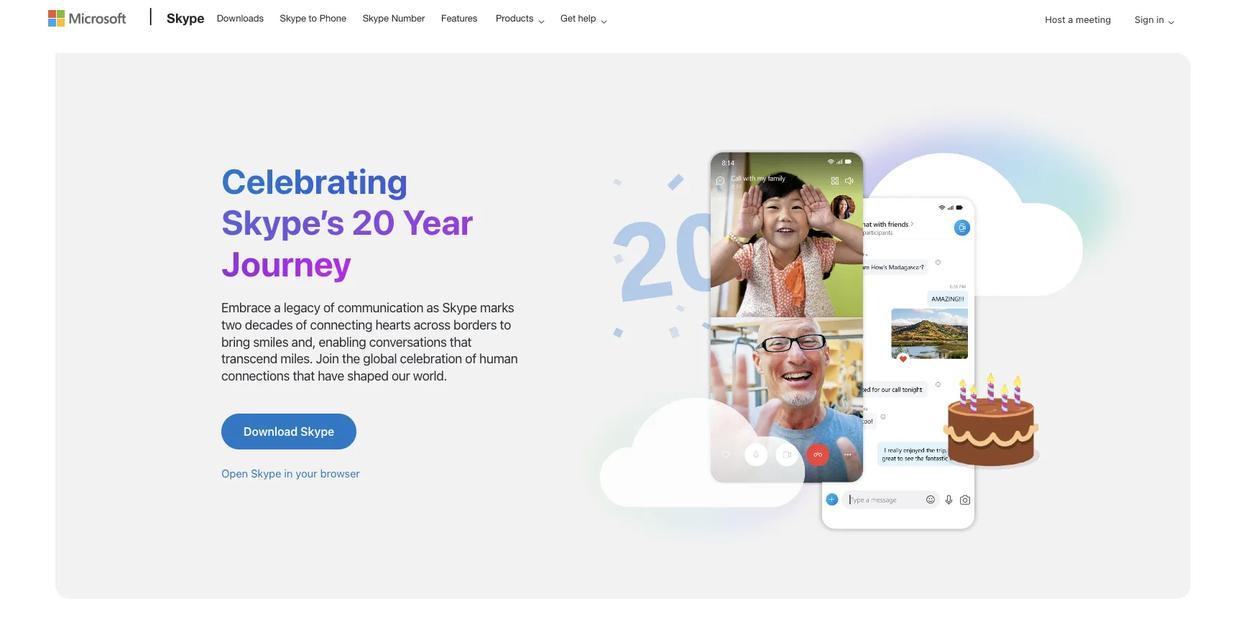 Task type: vqa. For each thing, say whether or not it's contained in the screenshot.
bottom to
yes



Task type: describe. For each thing, give the bounding box(es) containing it.
celebration
[[400, 352, 462, 367]]

miles.
[[281, 352, 313, 367]]

legacy
[[284, 300, 320, 315]]

skype left phone
[[280, 13, 306, 24]]

skype left number
[[363, 13, 389, 24]]

sign
[[1136, 14, 1155, 25]]

2 vertical spatial of
[[465, 352, 477, 367]]

a for host
[[1069, 14, 1074, 25]]

marks
[[480, 300, 514, 315]]

embrace
[[221, 300, 271, 315]]

meeting
[[1076, 14, 1112, 25]]

transcend
[[221, 352, 278, 367]]

skype inside the embrace a legacy of communication as skype marks two decades of connecting hearts across borders to bring smiles and, enabling conversations that transcend miles. join the global celebration of human connections that have shaped our world.
[[443, 300, 477, 315]]

downloads
[[217, 13, 264, 24]]

open skype in your browser link
[[221, 468, 360, 481]]

1 horizontal spatial that
[[450, 335, 472, 350]]

host
[[1046, 14, 1066, 25]]

skype link
[[160, 1, 209, 40]]

skype's
[[221, 202, 345, 243]]

celebrating skype's 20 year journey
[[221, 161, 474, 284]]

our
[[392, 369, 410, 384]]

products
[[496, 13, 534, 24]]

as
[[427, 300, 439, 315]]

features link
[[435, 1, 484, 35]]

browser
[[320, 468, 360, 481]]

downloads link
[[210, 1, 270, 35]]

celebrating
[[221, 161, 408, 201]]

the
[[342, 352, 360, 367]]

0 vertical spatial of
[[323, 300, 335, 315]]

year
[[403, 202, 474, 243]]

arrow down image
[[1163, 14, 1181, 31]]

skype right open
[[251, 468, 282, 481]]

0 horizontal spatial in
[[284, 468, 293, 481]]

skype to phone
[[280, 13, 347, 24]]

number
[[392, 13, 425, 24]]

connections
[[221, 369, 290, 384]]

0 horizontal spatial to
[[309, 13, 317, 24]]

two
[[221, 317, 242, 333]]

open
[[221, 468, 248, 481]]

great video calling with skype image
[[567, 96, 1148, 556]]



Task type: locate. For each thing, give the bounding box(es) containing it.
a inside the embrace a legacy of communication as skype marks two decades of connecting hearts across borders to bring smiles and, enabling conversations that transcend miles. join the global celebration of human connections that have shaped our world.
[[274, 300, 281, 315]]

a
[[1069, 14, 1074, 25], [274, 300, 281, 315]]

download
[[244, 426, 298, 439]]

shaped
[[347, 369, 389, 384]]

that down borders
[[450, 335, 472, 350]]

download skype
[[244, 426, 335, 439]]

1 vertical spatial that
[[293, 369, 315, 384]]

0 vertical spatial a
[[1069, 14, 1074, 25]]

a for embrace
[[274, 300, 281, 315]]

a right host
[[1069, 14, 1074, 25]]

of left human
[[465, 352, 477, 367]]

human
[[480, 352, 518, 367]]

skype up the your
[[301, 426, 335, 439]]

0 horizontal spatial a
[[274, 300, 281, 315]]

1 horizontal spatial in
[[1157, 14, 1165, 25]]

in
[[1157, 14, 1165, 25], [284, 468, 293, 481]]

0 vertical spatial in
[[1157, 14, 1165, 25]]

skype number link
[[356, 1, 432, 35]]

menu bar containing host a meeting
[[48, 1, 1199, 76]]

hearts
[[376, 317, 411, 333]]

across
[[414, 317, 451, 333]]

global
[[363, 352, 397, 367]]

join
[[316, 352, 339, 367]]

in left the your
[[284, 468, 293, 481]]

20
[[352, 202, 396, 243]]

a up decades at the left of the page
[[274, 300, 281, 315]]

1 vertical spatial to
[[500, 317, 511, 333]]

host a meeting link
[[1034, 1, 1123, 38]]

skype up borders
[[443, 300, 477, 315]]

skype to phone link
[[274, 1, 353, 35]]

have
[[318, 369, 344, 384]]

0 horizontal spatial of
[[296, 317, 307, 333]]

1 horizontal spatial a
[[1069, 14, 1074, 25]]

in inside menu bar
[[1157, 14, 1165, 25]]

to left phone
[[309, 13, 317, 24]]

skype left downloads link
[[167, 10, 205, 26]]

1 horizontal spatial of
[[323, 300, 335, 315]]

open skype in your browser
[[221, 468, 360, 481]]

communication
[[338, 300, 424, 315]]

and,
[[292, 335, 316, 350]]

embrace a legacy of communication as skype marks two decades of connecting hearts across borders to bring smiles and, enabling conversations that transcend miles. join the global celebration of human connections that have shaped our world.
[[221, 300, 518, 384]]

to
[[309, 13, 317, 24], [500, 317, 511, 333]]

help
[[579, 13, 596, 24]]

skype inside 'link'
[[167, 10, 205, 26]]

borders
[[454, 317, 497, 333]]

of down legacy
[[296, 317, 307, 333]]

download skype link
[[221, 415, 357, 450]]

microsoft image
[[48, 10, 126, 27]]

decades
[[245, 317, 293, 333]]

world.
[[413, 369, 447, 384]]

that down miles.
[[293, 369, 315, 384]]

your
[[296, 468, 318, 481]]

to down the marks
[[500, 317, 511, 333]]

phone
[[320, 13, 347, 24]]

menu bar
[[48, 1, 1199, 76]]

get
[[561, 13, 576, 24]]

0 vertical spatial to
[[309, 13, 317, 24]]

that
[[450, 335, 472, 350], [293, 369, 315, 384]]

0 horizontal spatial that
[[293, 369, 315, 384]]

of
[[323, 300, 335, 315], [296, 317, 307, 333], [465, 352, 477, 367]]

to inside the embrace a legacy of communication as skype marks two decades of connecting hearts across borders to bring smiles and, enabling conversations that transcend miles. join the global celebration of human connections that have shaped our world.
[[500, 317, 511, 333]]

skype
[[167, 10, 205, 26], [280, 13, 306, 24], [363, 13, 389, 24], [443, 300, 477, 315], [301, 426, 335, 439], [251, 468, 282, 481]]

1 horizontal spatial to
[[500, 317, 511, 333]]

features
[[442, 13, 478, 24]]

products button
[[487, 1, 556, 36]]

enabling
[[319, 335, 366, 350]]

in right sign on the right top of the page
[[1157, 14, 1165, 25]]

2 horizontal spatial of
[[465, 352, 477, 367]]

smiles
[[253, 335, 289, 350]]

get help
[[561, 13, 596, 24]]

journey
[[221, 244, 352, 284]]

sign in
[[1136, 14, 1165, 25]]

1 vertical spatial of
[[296, 317, 307, 333]]

connecting
[[310, 317, 373, 333]]

bring
[[221, 335, 250, 350]]

get help button
[[552, 1, 619, 36]]

conversations
[[369, 335, 447, 350]]

host a meeting
[[1046, 14, 1112, 25]]

1 vertical spatial a
[[274, 300, 281, 315]]

of up connecting
[[323, 300, 335, 315]]

sign in link
[[1124, 1, 1181, 38]]

0 vertical spatial that
[[450, 335, 472, 350]]

1 vertical spatial in
[[284, 468, 293, 481]]

skype number
[[363, 13, 425, 24]]



